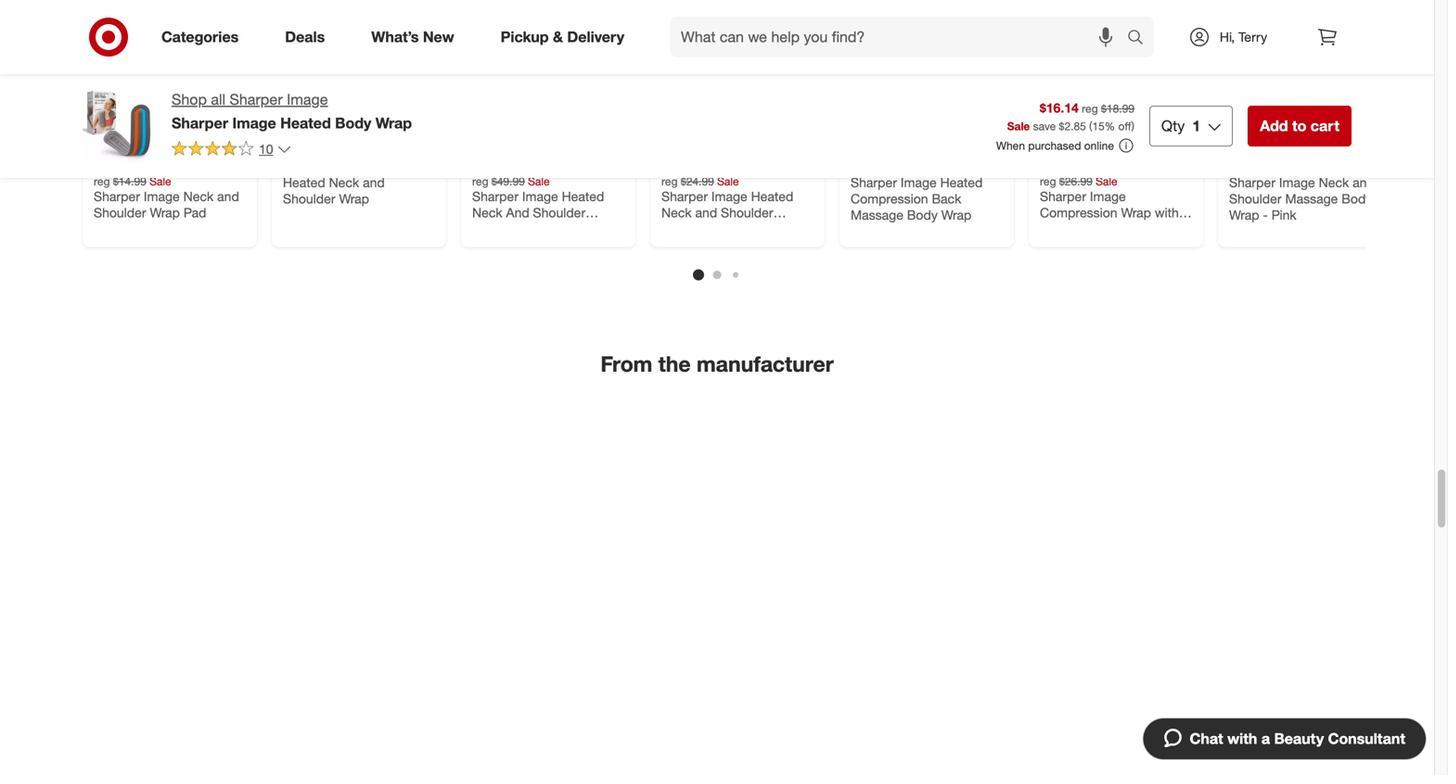 Task type: describe. For each thing, give the bounding box(es) containing it.
delivery
[[567, 28, 624, 46]]

chat with a beauty consultant
[[1190, 730, 1406, 748]]

$24.99
[[681, 175, 714, 188]]

and
[[506, 205, 529, 221]]

reg for reg $24.99 sale
[[662, 175, 678, 188]]

a
[[1262, 730, 1270, 748]]

heated inside the sharper image heated compression back massage body wrap
[[940, 175, 983, 191]]

compression
[[851, 191, 928, 207]]

beauty
[[1274, 730, 1324, 748]]

$49.99
[[492, 175, 525, 188]]

add to cart
[[1260, 117, 1340, 135]]

wrap inside $12.74 reg $14.99 sale sharper image neck and shoulder wrap pad
[[150, 205, 180, 221]]

1
[[1193, 117, 1201, 135]]

$18.99
[[1101, 102, 1135, 116]]

sale for reg $49.99 sale sharper image heated neck and shoulder massager wrap
[[528, 175, 550, 188]]

heated neck and shoulder wrap image
[[283, 0, 435, 147]]

consultant
[[1328, 730, 1406, 748]]

$
[[1059, 119, 1065, 133]]

reg $24.99 sale
[[662, 175, 739, 188]]

massage for compression
[[851, 207, 904, 223]]

heated inside heated neck and shoulder wrap
[[283, 175, 325, 191]]

terry
[[1239, 29, 1267, 45]]

neck inside sharper image neck and shoulder massage body wrap - pink
[[1319, 175, 1349, 191]]

shoulder inside sharper image neck and shoulder massage body wrap - pink
[[1229, 191, 1282, 207]]

sharper image heated compression back massage body wrap link
[[851, 0, 1003, 223]]

save
[[1033, 119, 1056, 133]]

2.85
[[1065, 119, 1086, 133]]

10 link
[[172, 140, 292, 161]]

$14.99
[[113, 175, 146, 188]]

new
[[423, 28, 454, 46]]

neck inside $12.74 reg $14.99 sale sharper image neck and shoulder wrap pad
[[183, 188, 214, 205]]

pickup & delivery
[[501, 28, 624, 46]]

-
[[1263, 207, 1268, 223]]

reg inside $16.14 reg $18.99 sale save $ 2.85 ( 15 % off )
[[1082, 102, 1098, 116]]

shop
[[172, 90, 207, 109]]

$26.99
[[1059, 175, 1093, 188]]

sharper down shop
[[172, 114, 228, 132]]

sharper inside sharper image neck and shoulder massage body wrap - pink
[[1229, 175, 1276, 191]]

$16.14 reg $18.99 sale save $ 2.85 ( 15 % off )
[[1007, 100, 1135, 133]]

sharper image heated compression back massage body wrap image
[[851, 0, 1003, 147]]

sale inside $12.74 reg $14.99 sale sharper image neck and shoulder wrap pad
[[150, 175, 171, 188]]

sharper inside the sharper image heated compression back massage body wrap
[[851, 175, 897, 191]]

image inside the sharper image heated compression back massage body wrap
[[901, 175, 937, 191]]

when
[[996, 139, 1025, 153]]

pickup
[[501, 28, 549, 46]]

chat
[[1190, 730, 1223, 748]]

reg for reg $49.99 sale sharper image heated neck and shoulder massager wrap
[[472, 175, 488, 188]]

all
[[211, 90, 226, 109]]

categories link
[[146, 17, 262, 58]]

neck inside heated neck and shoulder wrap
[[329, 175, 359, 191]]

add
[[1260, 117, 1288, 135]]

(
[[1089, 119, 1092, 133]]

15
[[1092, 119, 1105, 133]]

reg $26.99 sale
[[1040, 175, 1118, 188]]

the
[[658, 351, 691, 377]]

reg $49.99 sale sharper image heated neck and shoulder massager wrap
[[472, 175, 604, 237]]

sharper image neck and shoulder massage body wrap - pink link
[[1229, 0, 1382, 223]]

hi,
[[1220, 29, 1235, 45]]

$16.14
[[1040, 100, 1079, 116]]

shop all sharper image sharper image heated body wrap
[[172, 90, 412, 132]]

online
[[1084, 139, 1114, 153]]

sharper image neck and shoulder massage body wrap - pink image
[[1229, 0, 1382, 147]]

from
[[601, 351, 652, 377]]

sale inside $16.14 reg $18.99 sale save $ 2.85 ( 15 % off )
[[1007, 119, 1030, 133]]

what's new link
[[356, 17, 477, 58]]

)
[[1132, 119, 1135, 133]]

and inside sharper image neck and shoulder massage body wrap - pink
[[1353, 175, 1375, 191]]

add to cart button
[[1248, 106, 1352, 147]]

What can we help you find? suggestions appear below search field
[[670, 17, 1132, 58]]

cart
[[1311, 117, 1340, 135]]

wrap inside shop all sharper image sharper image heated body wrap
[[376, 114, 412, 132]]

shoulder inside $12.74 reg $14.99 sale sharper image neck and shoulder wrap pad
[[94, 205, 146, 221]]

massage for and
[[1285, 191, 1338, 207]]

%
[[1105, 119, 1115, 133]]

sharper image heated compression back massage body wrap
[[851, 175, 983, 223]]

wrap inside the sharper image heated compression back massage body wrap
[[941, 207, 972, 223]]



Task type: vqa. For each thing, say whether or not it's contained in the screenshot.
cart
yes



Task type: locate. For each thing, give the bounding box(es) containing it.
0 horizontal spatial and
[[217, 188, 239, 205]]

search button
[[1119, 17, 1164, 61]]

and inside $12.74 reg $14.99 sale sharper image neck and shoulder wrap pad
[[217, 188, 239, 205]]

deals link
[[269, 17, 348, 58]]

image inside sharper image neck and shoulder massage body wrap - pink
[[1279, 175, 1315, 191]]

shoulder down $14.99
[[94, 205, 146, 221]]

shoulder
[[283, 191, 335, 207], [1229, 191, 1282, 207], [94, 205, 146, 221], [533, 205, 586, 221]]

heated up heated neck and shoulder wrap
[[280, 114, 331, 132]]

heated
[[280, 114, 331, 132], [283, 175, 325, 191], [940, 175, 983, 191], [562, 188, 604, 205]]

wrap inside reg $49.99 sale sharper image heated neck and shoulder massager wrap
[[533, 221, 563, 237]]

0 horizontal spatial body
[[335, 114, 371, 132]]

massager
[[472, 221, 530, 237]]

what's
[[371, 28, 419, 46]]

shoulder down "add"
[[1229, 191, 1282, 207]]

sale for reg $24.99 sale
[[717, 175, 739, 188]]

heated neck and shoulder wrap link
[[283, 0, 435, 207]]

2 horizontal spatial body
[[1342, 191, 1373, 207]]

heated right and
[[562, 188, 604, 205]]

sharper right all
[[230, 90, 283, 109]]

sale inside reg $49.99 sale sharper image heated neck and shoulder massager wrap
[[528, 175, 550, 188]]

purchased
[[1028, 139, 1081, 153]]

reg left $26.99 at the top right of the page
[[1040, 175, 1056, 188]]

1 horizontal spatial body
[[907, 207, 938, 223]]

2 horizontal spatial and
[[1353, 175, 1375, 191]]

off
[[1118, 119, 1132, 133]]

sharper inside $12.74 reg $14.99 sale sharper image neck and shoulder wrap pad
[[94, 188, 140, 205]]

neck down shop all sharper image sharper image heated body wrap
[[329, 175, 359, 191]]

sharper inside reg $49.99 sale sharper image heated neck and shoulder massager wrap
[[472, 188, 519, 205]]

image inside reg $49.99 sale sharper image heated neck and shoulder massager wrap
[[522, 188, 558, 205]]

hi, terry
[[1220, 29, 1267, 45]]

reg left $14.99
[[94, 175, 110, 188]]

sharper image compression wrap with removable hot and cold gel pack image
[[1040, 0, 1192, 147]]

sharper image heated neck and shoulder aromatherapy lavender scented hot/cold body wrap image
[[662, 0, 814, 147]]

sale
[[1007, 119, 1030, 133], [150, 175, 171, 188], [528, 175, 550, 188], [717, 175, 739, 188], [1096, 175, 1118, 188]]

sharper down the $12.74
[[94, 188, 140, 205]]

image inside $12.74 reg $14.99 sale sharper image neck and shoulder wrap pad
[[144, 188, 180, 205]]

&
[[553, 28, 563, 46]]

1 horizontal spatial massage
[[1285, 191, 1338, 207]]

wrap inside sharper image neck and shoulder massage body wrap - pink
[[1229, 207, 1260, 223]]

categories
[[161, 28, 239, 46]]

chat with a beauty consultant button
[[1143, 718, 1427, 761]]

heated down shop all sharper image sharper image heated body wrap
[[283, 175, 325, 191]]

body for sharper image heated compression back massage body wrap
[[907, 207, 938, 223]]

sharper image neck and shoulder massage body wrap - pink
[[1229, 175, 1375, 223]]

massage left back at top right
[[851, 207, 904, 223]]

manufacturer
[[697, 351, 834, 377]]

neck down 10 link on the top of page
[[183, 188, 214, 205]]

neck down cart
[[1319, 175, 1349, 191]]

sharper up -
[[1229, 175, 1276, 191]]

massage right -
[[1285, 191, 1338, 207]]

reg for reg $26.99 sale
[[1040, 175, 1056, 188]]

pad
[[184, 205, 206, 221]]

search
[[1119, 30, 1164, 48]]

10
[[259, 141, 273, 157]]

sale right $49.99
[[528, 175, 550, 188]]

reg up ( at top right
[[1082, 102, 1098, 116]]

when purchased online
[[996, 139, 1114, 153]]

sharper left back at top right
[[851, 175, 897, 191]]

body for sharper image neck and shoulder massage body wrap - pink
[[1342, 191, 1373, 207]]

sharper image neck and shoulder wrap pad image
[[94, 0, 246, 147]]

heated neck and shoulder wrap
[[283, 175, 385, 207]]

body inside shop all sharper image sharper image heated body wrap
[[335, 114, 371, 132]]

1 horizontal spatial and
[[363, 175, 385, 191]]

qty
[[1162, 117, 1185, 135]]

heated inside shop all sharper image sharper image heated body wrap
[[280, 114, 331, 132]]

reg left $49.99
[[472, 175, 488, 188]]

neck left and
[[472, 205, 503, 221]]

to
[[1292, 117, 1307, 135]]

$12.74
[[94, 158, 133, 175]]

reg inside $12.74 reg $14.99 sale sharper image neck and shoulder wrap pad
[[94, 175, 110, 188]]

massage inside sharper image neck and shoulder massage body wrap - pink
[[1285, 191, 1338, 207]]

reg
[[1082, 102, 1098, 116], [94, 175, 110, 188], [472, 175, 488, 188], [662, 175, 678, 188], [1040, 175, 1056, 188]]

heated right compression
[[940, 175, 983, 191]]

pickup & delivery link
[[485, 17, 648, 58]]

image
[[287, 90, 328, 109], [232, 114, 276, 132], [901, 175, 937, 191], [1279, 175, 1315, 191], [144, 188, 180, 205], [522, 188, 558, 205]]

image of sharper image heated body wrap image
[[83, 89, 157, 163]]

sale right $26.99 at the top right of the page
[[1096, 175, 1118, 188]]

massage inside the sharper image heated compression back massage body wrap
[[851, 207, 904, 223]]

deals
[[285, 28, 325, 46]]

reg left the '$24.99' at the left of the page
[[662, 175, 678, 188]]

0 horizontal spatial massage
[[851, 207, 904, 223]]

sharper image heated neck and shoulder massager wrap image
[[472, 0, 624, 147]]

sale right the '$24.99' at the left of the page
[[717, 175, 739, 188]]

sharper
[[230, 90, 283, 109], [172, 114, 228, 132], [851, 175, 897, 191], [1229, 175, 1276, 191], [94, 188, 140, 205], [472, 188, 519, 205]]

pink
[[1272, 207, 1297, 223]]

shoulder inside heated neck and shoulder wrap
[[283, 191, 335, 207]]

what's new
[[371, 28, 454, 46]]

shoulder right and
[[533, 205, 586, 221]]

sharper up massager
[[472, 188, 519, 205]]

sale up 'when'
[[1007, 119, 1030, 133]]

reg inside reg $49.99 sale sharper image heated neck and shoulder massager wrap
[[472, 175, 488, 188]]

from the manufacturer
[[601, 351, 834, 377]]

and inside heated neck and shoulder wrap
[[363, 175, 385, 191]]

$12.74 reg $14.99 sale sharper image neck and shoulder wrap pad
[[94, 158, 239, 221]]

heated inside reg $49.99 sale sharper image heated neck and shoulder massager wrap
[[562, 188, 604, 205]]

massage
[[1285, 191, 1338, 207], [851, 207, 904, 223]]

with
[[1228, 730, 1258, 748]]

body
[[335, 114, 371, 132], [1342, 191, 1373, 207], [907, 207, 938, 223]]

body inside the sharper image heated compression back massage body wrap
[[907, 207, 938, 223]]

wrap inside heated neck and shoulder wrap
[[339, 191, 369, 207]]

shoulder inside reg $49.99 sale sharper image heated neck and shoulder massager wrap
[[533, 205, 586, 221]]

wrap
[[376, 114, 412, 132], [339, 191, 369, 207], [150, 205, 180, 221], [941, 207, 972, 223], [1229, 207, 1260, 223], [533, 221, 563, 237]]

neck inside reg $49.99 sale sharper image heated neck and shoulder massager wrap
[[472, 205, 503, 221]]

back
[[932, 191, 961, 207]]

and
[[363, 175, 385, 191], [1353, 175, 1375, 191], [217, 188, 239, 205]]

shoulder down shop all sharper image sharper image heated body wrap
[[283, 191, 335, 207]]

body inside sharper image neck and shoulder massage body wrap - pink
[[1342, 191, 1373, 207]]

sale for reg $26.99 sale
[[1096, 175, 1118, 188]]

sale right $14.99
[[150, 175, 171, 188]]

qty 1
[[1162, 117, 1201, 135]]

neck
[[329, 175, 359, 191], [1319, 175, 1349, 191], [183, 188, 214, 205], [472, 205, 503, 221]]



